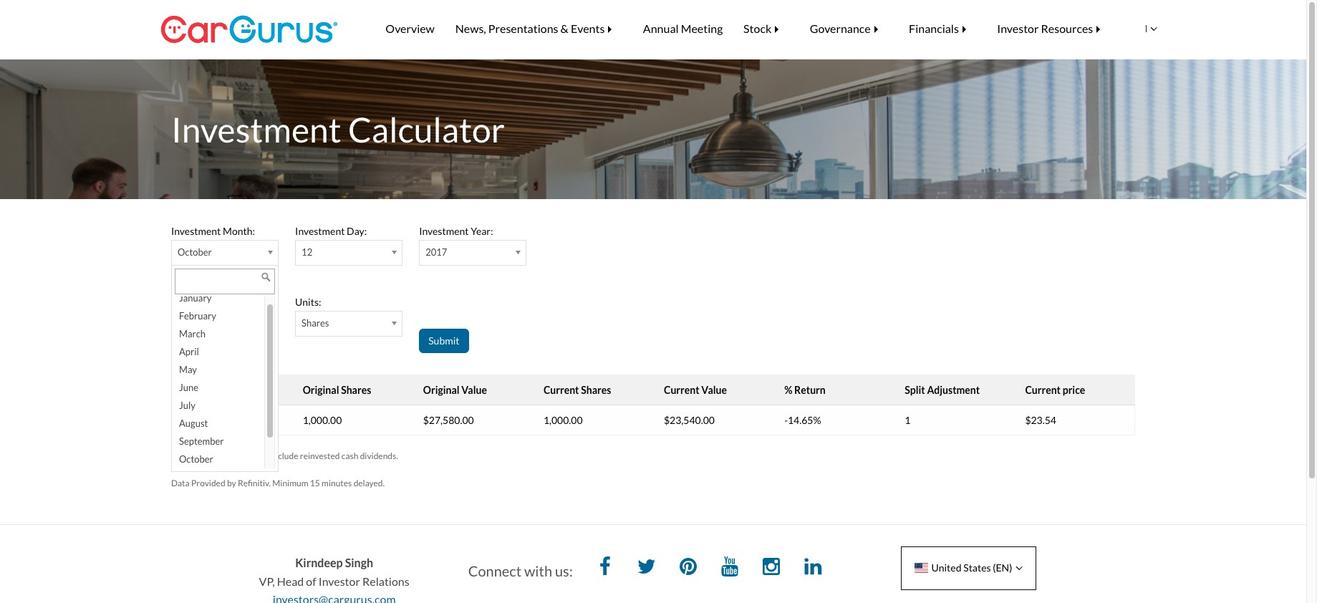 Task type: describe. For each thing, give the bounding box(es) containing it.
investment for investment
[[171, 296, 221, 308]]

annual
[[643, 21, 679, 35]]

date
[[235, 384, 257, 396]]

united
[[932, 562, 962, 574]]

financials
[[909, 21, 959, 35]]

minimum
[[272, 478, 308, 489]]

news,
[[455, 21, 486, 35]]

march
[[179, 328, 206, 340]]

1 1,000.00 from the left
[[303, 414, 342, 426]]

split adjustment
[[905, 384, 980, 396]]

investor resources link
[[987, 11, 1121, 46]]

data
[[171, 478, 190, 489]]

kirndeep singh vp, head of investor relations
[[259, 556, 410, 588]]

investment month
[[171, 225, 252, 237]]

investment for investment calculator
[[171, 109, 341, 150]]

presentations
[[488, 21, 558, 35]]

current price
[[1025, 384, 1085, 396]]

current for current shares
[[544, 384, 579, 396]]

head
[[277, 574, 304, 588]]

annual meeting
[[643, 21, 723, 35]]

october link
[[171, 240, 279, 266]]

connect with us element
[[468, 554, 838, 582]]

october 12, 2017
[[183, 414, 260, 426]]

1 horizontal spatial 2017
[[426, 247, 447, 258]]

current value
[[664, 384, 727, 396]]

1 vertical spatial 2017
[[237, 414, 260, 426]]

% return
[[784, 384, 826, 396]]

1 horizontal spatial return
[[794, 384, 826, 396]]

investor inside investor resources link
[[997, 21, 1039, 35]]

twitter image
[[632, 554, 661, 582]]

connect with us:
[[468, 562, 573, 580]]

october for october 12, 2017
[[183, 414, 220, 426]]

october inside january february march april may june july august september october
[[179, 454, 213, 465]]

governance link
[[800, 11, 899, 46]]

news, presentations & events link
[[445, 11, 633, 46]]

day
[[347, 225, 364, 237]]

annual meeting link
[[633, 11, 733, 46]]

september
[[179, 436, 224, 447]]

instagram image
[[757, 554, 786, 582]]

original shares
[[303, 384, 371, 396]]

(en)
[[993, 562, 1012, 574]]

include
[[271, 451, 298, 461]]

shares link
[[295, 311, 403, 337]]

us:
[[555, 562, 573, 580]]

delayed.
[[354, 478, 385, 489]]

12
[[302, 247, 312, 258]]

15
[[310, 478, 320, 489]]

investment year
[[419, 225, 491, 237]]

original for original value
[[423, 384, 460, 396]]

minutes
[[322, 478, 352, 489]]

1
[[905, 414, 911, 426]]

august
[[179, 418, 208, 429]]

$23.54
[[1025, 414, 1056, 426]]

july
[[179, 400, 196, 411]]

-14.65%
[[784, 414, 821, 426]]

split
[[905, 384, 925, 396]]

with
[[524, 562, 552, 580]]

stock
[[744, 21, 772, 35]]

current shares
[[544, 384, 611, 396]]

investor inside kirndeep singh vp, head of investor relations
[[319, 574, 360, 588]]

february
[[179, 310, 216, 322]]

united states (en)
[[932, 562, 1012, 574]]

reinvested
[[300, 451, 340, 461]]

12 link
[[295, 240, 403, 266]]

12,
[[221, 414, 235, 426]]

units
[[295, 296, 319, 308]]



Task type: vqa. For each thing, say whether or not it's contained in the screenshot.
DAY LOW
no



Task type: locate. For each thing, give the bounding box(es) containing it.
1 vertical spatial october
[[183, 414, 220, 426]]

investment day
[[295, 225, 364, 237]]

0 vertical spatial october
[[178, 247, 212, 258]]

shares for original shares
[[341, 384, 371, 396]]

investment calculator
[[171, 109, 505, 150]]

adjustment
[[927, 384, 980, 396]]

original up $27,580.00
[[423, 384, 460, 396]]

overview link
[[375, 11, 445, 46]]

governance
[[810, 21, 871, 35]]

&
[[561, 21, 569, 35]]

october down september
[[179, 454, 213, 465]]

original
[[303, 384, 339, 396], [423, 384, 460, 396]]

facebook image
[[591, 554, 619, 582]]

us image
[[915, 563, 928, 573]]

2017 down investment year
[[426, 247, 447, 258]]

1 vertical spatial return
[[171, 451, 197, 461]]

2 value from the left
[[701, 384, 727, 396]]

2 horizontal spatial shares
[[581, 384, 611, 396]]

current
[[544, 384, 579, 396], [664, 384, 700, 396], [1025, 384, 1061, 396]]

overview
[[386, 21, 435, 35]]

2 1,000.00 from the left
[[544, 414, 583, 426]]

0 vertical spatial return
[[794, 384, 826, 396]]

connect
[[468, 562, 522, 580]]

3 current from the left
[[1025, 384, 1061, 396]]

do
[[245, 451, 255, 461]]

en button
[[1111, 8, 1165, 49]]

calculations
[[199, 451, 244, 461]]

1 horizontal spatial value
[[701, 384, 727, 396]]

0 horizontal spatial current
[[544, 384, 579, 396]]

april
[[179, 346, 199, 358]]

0 horizontal spatial original
[[303, 384, 339, 396]]

original value
[[423, 384, 487, 396]]

1 value from the left
[[461, 384, 487, 396]]

month
[[223, 225, 252, 237]]

investment for investment month
[[171, 225, 221, 237]]

resources
[[1041, 21, 1093, 35]]

states
[[964, 562, 991, 574]]

None text field
[[175, 269, 275, 295]]

data provided by refinitiv. minimum 15 minutes delayed.
[[171, 478, 385, 489]]

provided
[[191, 478, 225, 489]]

pinterest image
[[674, 554, 703, 582]]

year
[[471, 225, 491, 237]]

price
[[1063, 384, 1085, 396]]

shares for current shares
[[581, 384, 611, 396]]

value up $23,540.00 at the bottom of the page
[[701, 384, 727, 396]]

2017
[[426, 247, 447, 258], [237, 414, 260, 426]]

news, presentations & events
[[455, 21, 605, 35]]

1 current from the left
[[544, 384, 579, 396]]

-
[[784, 414, 788, 426]]

investor
[[997, 21, 1039, 35], [319, 574, 360, 588]]

1 horizontal spatial investor
[[997, 21, 1039, 35]]

events
[[571, 21, 605, 35]]

0 horizontal spatial value
[[461, 384, 487, 396]]

menu bar containing overview
[[354, 0, 1142, 57]]

singh
[[345, 556, 373, 570]]

%
[[784, 384, 792, 396]]

0 horizontal spatial return
[[171, 451, 197, 461]]

dividends.
[[360, 451, 398, 461]]

investment date
[[183, 384, 257, 396]]

0 horizontal spatial 2017
[[237, 414, 260, 426]]

en
[[1134, 22, 1148, 34]]

current for current price
[[1025, 384, 1061, 396]]

investor down singh
[[319, 574, 360, 588]]

investment for investment year
[[419, 225, 469, 237]]

january february march april may june july august september october
[[179, 292, 224, 465]]

current for current value
[[664, 384, 700, 396]]

None submit
[[419, 329, 469, 353]]

2 current from the left
[[664, 384, 700, 396]]

meeting
[[681, 21, 723, 35]]

june
[[179, 382, 198, 393]]

value for current value
[[701, 384, 727, 396]]

1 horizontal spatial original
[[423, 384, 460, 396]]

october down investment month
[[178, 247, 212, 258]]

0 vertical spatial 2017
[[426, 247, 447, 258]]

linkedin image
[[799, 554, 827, 582]]

vp,
[[259, 574, 275, 588]]

cash
[[342, 451, 358, 461]]

of
[[306, 574, 316, 588]]

1 horizontal spatial 1,000.00
[[544, 414, 583, 426]]

menu bar
[[354, 0, 1142, 57]]

Investment number field
[[171, 311, 279, 337]]

1 original from the left
[[303, 384, 339, 396]]

return calculations do not include reinvested cash dividends.
[[171, 451, 398, 461]]

1,000.00 down original shares
[[303, 414, 342, 426]]

$27,580.00
[[423, 414, 474, 426]]

original for original shares
[[303, 384, 339, 396]]

cargurus logo image
[[160, 0, 338, 59]]

0 horizontal spatial shares
[[302, 318, 329, 329]]

financials link
[[899, 11, 987, 46]]

refinitiv.
[[238, 478, 271, 489]]

2 original from the left
[[423, 384, 460, 396]]

1,000.00 down current shares
[[544, 414, 583, 426]]

investor left the resources
[[997, 21, 1039, 35]]

return right %
[[794, 384, 826, 396]]

value for original value
[[461, 384, 487, 396]]

value
[[461, 384, 487, 396], [701, 384, 727, 396]]

october
[[178, 247, 212, 258], [183, 414, 220, 426], [179, 454, 213, 465]]

not
[[257, 451, 269, 461]]

1 vertical spatial investor
[[319, 574, 360, 588]]

by
[[227, 478, 236, 489]]

may
[[179, 364, 197, 376]]

investment for investment day
[[295, 225, 345, 237]]

14.65%
[[788, 414, 821, 426]]

2 horizontal spatial current
[[1025, 384, 1061, 396]]

kirndeep
[[295, 556, 343, 570]]

relations
[[362, 574, 410, 588]]

0 horizontal spatial 1,000.00
[[303, 414, 342, 426]]

investment
[[171, 109, 341, 150], [171, 225, 221, 237], [295, 225, 345, 237], [419, 225, 469, 237], [171, 296, 221, 308], [183, 384, 234, 396]]

stock link
[[733, 11, 800, 46]]

shares
[[302, 318, 329, 329], [341, 384, 371, 396], [581, 384, 611, 396]]

1 horizontal spatial shares
[[341, 384, 371, 396]]

united states (en) button
[[901, 546, 1037, 590]]

investor resources
[[997, 21, 1093, 35]]

investment for investment date
[[183, 384, 234, 396]]

2 vertical spatial october
[[179, 454, 213, 465]]

0 vertical spatial investor
[[997, 21, 1039, 35]]

0 horizontal spatial investor
[[319, 574, 360, 588]]

$23,540.00
[[664, 414, 715, 426]]

value up $27,580.00
[[461, 384, 487, 396]]

january
[[179, 292, 212, 304]]

2017 link
[[419, 240, 527, 266]]

youtube image
[[716, 554, 744, 582]]

original up reinvested
[[303, 384, 339, 396]]

return down september
[[171, 451, 197, 461]]

2017 right 12,
[[237, 414, 260, 426]]

october for october
[[178, 247, 212, 258]]

calculator
[[348, 109, 505, 150]]

october down "july" on the bottom of the page
[[183, 414, 220, 426]]

1 horizontal spatial current
[[664, 384, 700, 396]]



